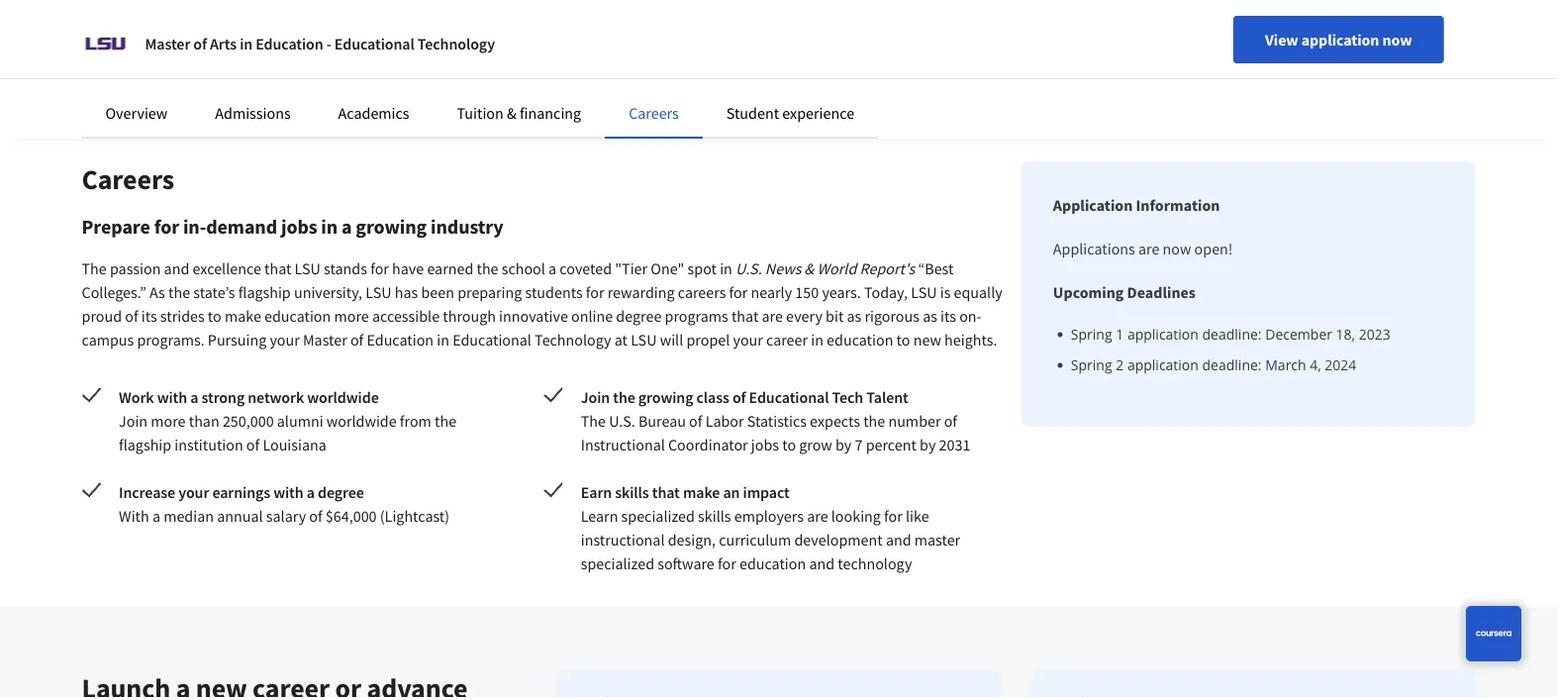 Task type: vqa. For each thing, say whether or not it's contained in the screenshot.


Task type: locate. For each thing, give the bounding box(es) containing it.
0 horizontal spatial more
[[151, 411, 186, 431]]

the
[[477, 258, 499, 278], [168, 282, 190, 302], [613, 387, 635, 407], [435, 411, 457, 431], [864, 411, 885, 431]]

of right 'class'
[[733, 387, 746, 407]]

1 vertical spatial application
[[1128, 325, 1199, 344]]

colleges."
[[82, 282, 146, 302]]

education inside "best colleges." as the state's flagship university, lsu has been preparing students for rewarding careers for nearly 150 years. today, lsu is equally proud of its strides to make education more accessible through innovative online degree programs that are every bit as rigorous as its on- campus programs. pursuing your master of education in educational technology at lsu will propel your career in education to new heights.
[[367, 330, 434, 350]]

1 horizontal spatial the
[[581, 411, 606, 431]]

now
[[1383, 30, 1412, 50], [1163, 239, 1192, 258]]

join down work
[[119, 411, 148, 431]]

every
[[786, 306, 823, 326]]

2 horizontal spatial education
[[827, 330, 894, 350]]

specialized up the design,
[[621, 506, 695, 526]]

is
[[940, 282, 951, 302]]

education down accessible
[[367, 330, 434, 350]]

specialized down instructional on the left bottom of page
[[581, 553, 655, 573]]

industry
[[431, 214, 504, 239]]

0 horizontal spatial your
[[178, 482, 209, 502]]

are down "nearly"
[[762, 306, 783, 326]]

growing up have
[[356, 214, 427, 239]]

jobs down statistics
[[751, 435, 779, 454]]

1 deadline: from the top
[[1203, 325, 1262, 344]]

the inside join the growing class of educational tech talent the u.s. bureau of labor statistics expects the number of instructional coordinator jobs to grow by 7  percent by 2031
[[581, 411, 606, 431]]

student experience link
[[727, 103, 855, 123]]

the
[[82, 258, 107, 278], [581, 411, 606, 431]]

u.s. inside join the growing class of educational tech talent the u.s. bureau of labor statistics expects the number of instructional coordinator jobs to grow by 7  percent by 2031
[[609, 411, 635, 431]]

a down louisiana
[[307, 482, 315, 502]]

education
[[264, 306, 331, 326], [827, 330, 894, 350], [740, 553, 806, 573]]

skills
[[615, 482, 649, 502], [698, 506, 731, 526]]

0 vertical spatial jobs
[[281, 214, 317, 239]]

deadline: for march
[[1203, 355, 1262, 374]]

2 horizontal spatial educational
[[749, 387, 829, 407]]

technology up tuition
[[418, 34, 495, 53]]

rigorous
[[865, 306, 920, 326]]

flagship up increase
[[119, 435, 171, 454]]

application down deadlines
[[1128, 325, 1199, 344]]

"tier
[[615, 258, 648, 278]]

in
[[240, 34, 253, 53], [321, 214, 338, 239], [720, 258, 733, 278], [437, 330, 450, 350], [811, 330, 824, 350]]

spring
[[1071, 325, 1113, 344], [1071, 355, 1113, 374]]

spring inside spring 1 application deadline: december 18, 2023 list item
[[1071, 325, 1113, 344]]

0 horizontal spatial that
[[264, 258, 291, 278]]

1 vertical spatial education
[[367, 330, 434, 350]]

state's
[[193, 282, 235, 302]]

lsu left is at the right top
[[911, 282, 937, 302]]

are down "application information"
[[1139, 239, 1160, 258]]

student experience
[[727, 103, 855, 123]]

earned
[[427, 258, 474, 278]]

0 vertical spatial skills
[[615, 482, 649, 502]]

education down university,
[[264, 306, 331, 326]]

more
[[334, 306, 369, 326], [151, 411, 186, 431]]

1 horizontal spatial degree
[[616, 306, 662, 326]]

0 horizontal spatial as
[[847, 306, 862, 326]]

education inside earn skills that make an impact learn specialized skills employers are looking for like instructional design, curriculum development  and master specialized software for education and technology
[[740, 553, 806, 573]]

1 horizontal spatial make
[[683, 482, 720, 502]]

1 vertical spatial &
[[805, 258, 814, 278]]

flagship down excellence
[[238, 282, 291, 302]]

as right 'bit'
[[847, 306, 862, 326]]

master left arts
[[145, 34, 190, 53]]

alumni
[[277, 411, 323, 431]]

1 vertical spatial educational
[[453, 330, 532, 350]]

by left 7
[[836, 435, 852, 454]]

more left than
[[151, 411, 186, 431]]

1 vertical spatial to
[[897, 330, 910, 350]]

deadline: for december
[[1203, 325, 1262, 344]]

2 vertical spatial educational
[[749, 387, 829, 407]]

view
[[1265, 30, 1299, 50]]

education left -
[[256, 34, 323, 53]]

of left arts
[[193, 34, 207, 53]]

its down as
[[141, 306, 157, 326]]

now for are
[[1163, 239, 1192, 258]]

with right work
[[157, 387, 187, 407]]

0 vertical spatial educational
[[335, 34, 415, 53]]

1 horizontal spatial jobs
[[751, 435, 779, 454]]

educational inside "best colleges." as the state's flagship university, lsu has been preparing students for rewarding careers for nearly 150 years. today, lsu is equally proud of its strides to make education more accessible through innovative online degree programs that are every bit as rigorous as its on- campus programs. pursuing your master of education in educational technology at lsu will propel your career in education to new heights.
[[453, 330, 532, 350]]

master
[[145, 34, 190, 53], [303, 330, 347, 350]]

one"
[[651, 258, 685, 278]]

grow
[[799, 435, 833, 454]]

flagship inside "best colleges." as the state's flagship university, lsu has been preparing students for rewarding careers for nearly 150 years. today, lsu is equally proud of its strides to make education more accessible through innovative online degree programs that are every bit as rigorous as its on- campus programs. pursuing your master of education in educational technology at lsu will propel your career in education to new heights.
[[238, 282, 291, 302]]

2 deadline: from the top
[[1203, 355, 1262, 374]]

by left 2031
[[920, 435, 936, 454]]

instructional
[[581, 435, 665, 454]]

a up stands
[[342, 214, 352, 239]]

1 horizontal spatial as
[[923, 306, 938, 326]]

more inside work with a strong network worldwide join more than 250,000 alumni worldwide from the flagship institution of louisiana
[[151, 411, 186, 431]]

spring 1 application deadline: december 18, 2023 list item
[[1071, 324, 1391, 345]]

of up 2031
[[944, 411, 957, 431]]

more inside "best colleges." as the state's flagship university, lsu has been preparing students for rewarding careers for nearly 150 years. today, lsu is equally proud of its strides to make education more accessible through innovative online degree programs that are every bit as rigorous as its on- campus programs. pursuing your master of education in educational technology at lsu will propel your career in education to new heights.
[[334, 306, 369, 326]]

earn skills that make an impact learn specialized skills employers are looking for like instructional design, curriculum development  and master specialized software for education and technology
[[581, 482, 961, 573]]

1 horizontal spatial education
[[740, 553, 806, 573]]

0 horizontal spatial join
[[119, 411, 148, 431]]

more down university,
[[334, 306, 369, 326]]

louisiana
[[263, 435, 327, 454]]

0 vertical spatial u.s.
[[736, 258, 762, 278]]

and down like at right bottom
[[886, 530, 912, 550]]

spring for spring 2 application deadline: march 4, 2024
[[1071, 355, 1113, 374]]

to down state's
[[208, 306, 222, 326]]

the up the colleges."
[[82, 258, 107, 278]]

passion
[[110, 258, 161, 278]]

number
[[889, 411, 941, 431]]

0 vertical spatial to
[[208, 306, 222, 326]]

educational right -
[[335, 34, 415, 53]]

2 spring from the top
[[1071, 355, 1113, 374]]

0 horizontal spatial master
[[145, 34, 190, 53]]

careers up the prepare
[[82, 162, 174, 197]]

1 horizontal spatial more
[[334, 306, 369, 326]]

education
[[256, 34, 323, 53], [367, 330, 434, 350]]

deadline: down spring 1 application deadline: december 18, 2023 list item on the right top of page
[[1203, 355, 1262, 374]]

overview link
[[105, 103, 168, 123]]

2 vertical spatial to
[[782, 435, 796, 454]]

0 vertical spatial education
[[264, 306, 331, 326]]

0 vertical spatial degree
[[616, 306, 662, 326]]

careers link
[[629, 103, 679, 123]]

1 horizontal spatial to
[[782, 435, 796, 454]]

technology
[[838, 553, 912, 573]]

of inside work with a strong network worldwide join more than 250,000 alumni worldwide from the flagship institution of louisiana
[[246, 435, 260, 454]]

from
[[400, 411, 432, 431]]

1 vertical spatial are
[[762, 306, 783, 326]]

of down the colleges."
[[125, 306, 138, 326]]

0 horizontal spatial are
[[762, 306, 783, 326]]

skills down 'an'
[[698, 506, 731, 526]]

educational down "through"
[[453, 330, 532, 350]]

to left grow
[[782, 435, 796, 454]]

the up instructional
[[581, 411, 606, 431]]

2 vertical spatial and
[[809, 553, 835, 573]]

1 vertical spatial and
[[886, 530, 912, 550]]

0 vertical spatial growing
[[356, 214, 427, 239]]

of down the "250,000"
[[246, 435, 260, 454]]

1 vertical spatial now
[[1163, 239, 1192, 258]]

are inside "best colleges." as the state's flagship university, lsu has been preparing students for rewarding careers for nearly 150 years. today, lsu is equally proud of its strides to make education more accessible through innovative online degree programs that are every bit as rigorous as its on- campus programs. pursuing your master of education in educational technology at lsu will propel your career in education to new heights.
[[762, 306, 783, 326]]

degree up $64,000
[[318, 482, 364, 502]]

2 horizontal spatial and
[[886, 530, 912, 550]]

0 vertical spatial technology
[[418, 34, 495, 53]]

0 vertical spatial spring
[[1071, 325, 1113, 344]]

1 horizontal spatial its
[[941, 306, 956, 326]]

specialized
[[621, 506, 695, 526], [581, 553, 655, 573]]

and up as
[[164, 258, 189, 278]]

for left have
[[370, 258, 389, 278]]

spring left 1
[[1071, 325, 1113, 344]]

& right tuition
[[507, 103, 517, 123]]

1 horizontal spatial u.s.
[[736, 258, 762, 278]]

1 horizontal spatial technology
[[535, 330, 611, 350]]

jobs right demand
[[281, 214, 317, 239]]

of right salary
[[309, 506, 322, 526]]

make up pursuing
[[225, 306, 261, 326]]

technology
[[418, 34, 495, 53], [535, 330, 611, 350]]

-
[[326, 34, 331, 53]]

join
[[581, 387, 610, 407], [119, 411, 148, 431]]

0 vertical spatial more
[[334, 306, 369, 326]]

spring left 2
[[1071, 355, 1113, 374]]

1 vertical spatial master
[[303, 330, 347, 350]]

nearly
[[751, 282, 792, 302]]

of
[[193, 34, 207, 53], [125, 306, 138, 326], [350, 330, 364, 350], [733, 387, 746, 407], [689, 411, 702, 431], [944, 411, 957, 431], [246, 435, 260, 454], [309, 506, 322, 526]]

skills right earn
[[615, 482, 649, 502]]

& up 150
[[805, 258, 814, 278]]

than
[[189, 411, 220, 431]]

application right view
[[1302, 30, 1380, 50]]

spring 2 application deadline: march 4, 2024
[[1071, 355, 1357, 374]]

worldwide up alumni at the bottom left of page
[[307, 387, 379, 407]]

1 horizontal spatial join
[[581, 387, 610, 407]]

0 horizontal spatial education
[[256, 34, 323, 53]]

0 vertical spatial careers
[[629, 103, 679, 123]]

1 horizontal spatial flagship
[[238, 282, 291, 302]]

of down university,
[[350, 330, 364, 350]]

master inside "best colleges." as the state's flagship university, lsu has been preparing students for rewarding careers for nearly 150 years. today, lsu is equally proud of its strides to make education more accessible through innovative online degree programs that are every bit as rigorous as its on- campus programs. pursuing your master of education in educational technology at lsu will propel your career in education to new heights.
[[303, 330, 347, 350]]

1 vertical spatial technology
[[535, 330, 611, 350]]

make left 'an'
[[683, 482, 720, 502]]

"best colleges." as the state's flagship university, lsu has been preparing students for rewarding careers for nearly 150 years. today, lsu is equally proud of its strides to make education more accessible through innovative online degree programs that are every bit as rigorous as its on- campus programs. pursuing your master of education in educational technology at lsu will propel your career in education to new heights.
[[82, 258, 1003, 350]]

0 horizontal spatial and
[[164, 258, 189, 278]]

0 vertical spatial deadline:
[[1203, 325, 1262, 344]]

a inside work with a strong network worldwide join more than 250,000 alumni worldwide from the flagship institution of louisiana
[[190, 387, 198, 407]]

technology down online
[[535, 330, 611, 350]]

at
[[615, 330, 628, 350]]

the inside "best colleges." as the state's flagship university, lsu has been preparing students for rewarding careers for nearly 150 years. today, lsu is equally proud of its strides to make education more accessible through innovative online degree programs that are every bit as rigorous as its on- campus programs. pursuing your master of education in educational technology at lsu will propel your career in education to new heights.
[[168, 282, 190, 302]]

0 vertical spatial application
[[1302, 30, 1380, 50]]

1 vertical spatial flagship
[[119, 435, 171, 454]]

in down "through"
[[437, 330, 450, 350]]

coveted
[[560, 258, 612, 278]]

the up preparing
[[477, 258, 499, 278]]

that down "nearly"
[[732, 306, 759, 326]]

the right from
[[435, 411, 457, 431]]

university,
[[294, 282, 362, 302]]

tuition
[[457, 103, 504, 123]]

0 horizontal spatial by
[[836, 435, 852, 454]]

tech
[[832, 387, 864, 407]]

0 horizontal spatial degree
[[318, 482, 364, 502]]

degree down "rewarding"
[[616, 306, 662, 326]]

careers left student
[[629, 103, 679, 123]]

0 vertical spatial worldwide
[[307, 387, 379, 407]]

tuition & financing link
[[457, 103, 581, 123]]

flagship inside work with a strong network worldwide join more than 250,000 alumni worldwide from the flagship institution of louisiana
[[119, 435, 171, 454]]

0 vertical spatial flagship
[[238, 282, 291, 302]]

0 horizontal spatial growing
[[356, 214, 427, 239]]

0 horizontal spatial technology
[[418, 34, 495, 53]]

growing up bureau
[[639, 387, 694, 407]]

earnings
[[212, 482, 270, 502]]

have
[[392, 258, 424, 278]]

to inside join the growing class of educational tech talent the u.s. bureau of labor statistics expects the number of instructional coordinator jobs to grow by 7  percent by 2031
[[782, 435, 796, 454]]

that
[[264, 258, 291, 278], [732, 306, 759, 326], [652, 482, 680, 502]]

1 horizontal spatial education
[[367, 330, 434, 350]]

0 horizontal spatial &
[[507, 103, 517, 123]]

for left like at right bottom
[[884, 506, 903, 526]]

0 vertical spatial make
[[225, 306, 261, 326]]

master
[[915, 530, 961, 550]]

1 vertical spatial jobs
[[751, 435, 779, 454]]

2 vertical spatial application
[[1128, 355, 1199, 374]]

1 spring from the top
[[1071, 325, 1113, 344]]

your right pursuing
[[270, 330, 300, 350]]

make
[[225, 306, 261, 326], [683, 482, 720, 502]]

a up 'students'
[[549, 258, 557, 278]]

growing
[[356, 214, 427, 239], [639, 387, 694, 407]]

as up new
[[923, 306, 938, 326]]

your left the career
[[733, 330, 763, 350]]

that up the design,
[[652, 482, 680, 502]]

0 horizontal spatial careers
[[82, 162, 174, 197]]

1 horizontal spatial growing
[[639, 387, 694, 407]]

2 by from the left
[[920, 435, 936, 454]]

for up online
[[586, 282, 605, 302]]

a up than
[[190, 387, 198, 407]]

application right 2
[[1128, 355, 1199, 374]]

education down curriculum
[[740, 553, 806, 573]]

1 horizontal spatial now
[[1383, 30, 1412, 50]]

2 vertical spatial education
[[740, 553, 806, 573]]

list
[[1061, 324, 1391, 375]]

work with a strong network worldwide join more than 250,000 alumni worldwide from the flagship institution of louisiana
[[119, 387, 457, 454]]

by
[[836, 435, 852, 454], [920, 435, 936, 454]]

the right as
[[168, 282, 190, 302]]

increase your earnings with a degree with a median annual salary of $64,000 (lightcast)
[[119, 482, 450, 526]]

2 vertical spatial are
[[807, 506, 828, 526]]

1 horizontal spatial master
[[303, 330, 347, 350]]

1 horizontal spatial by
[[920, 435, 936, 454]]

and down development
[[809, 553, 835, 573]]

the down talent
[[864, 411, 885, 431]]

with
[[157, 387, 187, 407], [273, 482, 304, 502]]

0 vertical spatial join
[[581, 387, 610, 407]]

school
[[502, 258, 545, 278]]

that down prepare for in-demand jobs in a growing industry at the left
[[264, 258, 291, 278]]

0 vertical spatial the
[[82, 258, 107, 278]]

view application now
[[1265, 30, 1412, 50]]

prepare
[[82, 214, 150, 239]]

online
[[571, 306, 613, 326]]

u.s. up instructional
[[609, 411, 635, 431]]

4,
[[1310, 355, 1322, 374]]

now inside button
[[1383, 30, 1412, 50]]

student
[[727, 103, 779, 123]]

0 vertical spatial that
[[264, 258, 291, 278]]

looking
[[832, 506, 881, 526]]

0 vertical spatial &
[[507, 103, 517, 123]]

lsu
[[295, 258, 321, 278], [366, 282, 392, 302], [911, 282, 937, 302], [631, 330, 657, 350]]

salary
[[266, 506, 306, 526]]

louisiana state university logo image
[[82, 20, 129, 67]]

are up development
[[807, 506, 828, 526]]

master down university,
[[303, 330, 347, 350]]

prepare for in-demand jobs in a growing industry
[[82, 214, 504, 239]]

educational up statistics
[[749, 387, 829, 407]]

0 horizontal spatial flagship
[[119, 435, 171, 454]]

education down 'bit'
[[827, 330, 894, 350]]

deadline: up spring 2 application deadline: march 4, 2024 list item
[[1203, 325, 1262, 344]]

are inside earn skills that make an impact learn specialized skills employers are looking for like instructional design, curriculum development  and master specialized software for education and technology
[[807, 506, 828, 526]]

0 horizontal spatial its
[[141, 306, 157, 326]]

jobs
[[281, 214, 317, 239], [751, 435, 779, 454]]

to left new
[[897, 330, 910, 350]]

worldwide left from
[[327, 411, 397, 431]]

0 horizontal spatial make
[[225, 306, 261, 326]]

spring inside spring 2 application deadline: march 4, 2024 list item
[[1071, 355, 1113, 374]]

for left in-
[[154, 214, 179, 239]]

1 vertical spatial the
[[581, 411, 606, 431]]

1 horizontal spatial are
[[807, 506, 828, 526]]

2 horizontal spatial are
[[1139, 239, 1160, 258]]

0 vertical spatial now
[[1383, 30, 1412, 50]]

1 vertical spatial degree
[[318, 482, 364, 502]]

admissions
[[215, 103, 291, 123]]

with up salary
[[273, 482, 304, 502]]

1 vertical spatial worldwide
[[327, 411, 397, 431]]

application for december
[[1128, 325, 1199, 344]]

1 vertical spatial that
[[732, 306, 759, 326]]

propel
[[687, 330, 730, 350]]

in up stands
[[321, 214, 338, 239]]

2 horizontal spatial that
[[732, 306, 759, 326]]

your up median
[[178, 482, 209, 502]]

join up instructional
[[581, 387, 610, 407]]



Task type: describe. For each thing, give the bounding box(es) containing it.
expects
[[810, 411, 860, 431]]

median
[[164, 506, 214, 526]]

view application now button
[[1234, 16, 1444, 63]]

demand
[[206, 214, 277, 239]]

1 vertical spatial specialized
[[581, 553, 655, 573]]

annual
[[217, 506, 263, 526]]

design,
[[668, 530, 716, 550]]

250,000
[[223, 411, 274, 431]]

0 vertical spatial specialized
[[621, 506, 695, 526]]

impact
[[743, 482, 790, 502]]

in down every
[[811, 330, 824, 350]]

curriculum
[[719, 530, 791, 550]]

statistics
[[747, 411, 807, 431]]

innovative
[[499, 306, 568, 326]]

1 horizontal spatial careers
[[629, 103, 679, 123]]

career
[[766, 330, 808, 350]]

rewarding
[[608, 282, 675, 302]]

of inside the increase your earnings with a degree with a median annual salary of $64,000 (lightcast)
[[309, 506, 322, 526]]

application for march
[[1128, 355, 1199, 374]]

spring 2 application deadline: march 4, 2024 list item
[[1071, 354, 1391, 375]]

now for application
[[1383, 30, 1412, 50]]

0 horizontal spatial skills
[[615, 482, 649, 502]]

report's
[[860, 258, 915, 278]]

lsu up university,
[[295, 258, 321, 278]]

deadlines
[[1127, 282, 1196, 302]]

an
[[723, 482, 740, 502]]

(lightcast)
[[380, 506, 450, 526]]

0 vertical spatial are
[[1139, 239, 1160, 258]]

will
[[660, 330, 683, 350]]

150
[[795, 282, 819, 302]]

tuition & financing
[[457, 103, 581, 123]]

arts
[[210, 34, 237, 53]]

jobs inside join the growing class of educational tech talent the u.s. bureau of labor statistics expects the number of instructional coordinator jobs to grow by 7  percent by 2031
[[751, 435, 779, 454]]

today,
[[864, 282, 908, 302]]

application information
[[1053, 195, 1220, 215]]

1 its from the left
[[141, 306, 157, 326]]

join inside work with a strong network worldwide join more than 250,000 alumni worldwide from the flagship institution of louisiana
[[119, 411, 148, 431]]

world
[[817, 258, 857, 278]]

list containing spring 1 application deadline: december 18, 2023
[[1061, 324, 1391, 375]]

has
[[395, 282, 418, 302]]

master of arts in education - educational technology
[[145, 34, 495, 53]]

march
[[1266, 355, 1307, 374]]

1 horizontal spatial &
[[805, 258, 814, 278]]

1
[[1116, 325, 1124, 344]]

careers
[[678, 282, 726, 302]]

2
[[1116, 355, 1124, 374]]

1 vertical spatial careers
[[82, 162, 174, 197]]

a right with
[[152, 506, 160, 526]]

new
[[914, 330, 942, 350]]

the inside work with a strong network worldwide join more than 250,000 alumni worldwide from the flagship institution of louisiana
[[435, 411, 457, 431]]

that inside "best colleges." as the state's flagship university, lsu has been preparing students for rewarding careers for nearly 150 years. today, lsu is equally proud of its strides to make education more accessible through innovative online degree programs that are every bit as rigorous as its on- campus programs. pursuing your master of education in educational technology at lsu will propel your career in education to new heights.
[[732, 306, 759, 326]]

academics link
[[338, 103, 409, 123]]

of up coordinator
[[689, 411, 702, 431]]

2 its from the left
[[941, 306, 956, 326]]

financing
[[520, 103, 581, 123]]

spot
[[688, 258, 717, 278]]

that inside earn skills that make an impact learn specialized skills employers are looking for like instructional design, curriculum development  and master specialized software for education and technology
[[652, 482, 680, 502]]

technology inside "best colleges." as the state's flagship university, lsu has been preparing students for rewarding careers for nearly 150 years. today, lsu is equally proud of its strides to make education more accessible through innovative online degree programs that are every bit as rigorous as its on- campus programs. pursuing your master of education in educational technology at lsu will propel your career in education to new heights.
[[535, 330, 611, 350]]

0 horizontal spatial to
[[208, 306, 222, 326]]

the up instructional
[[613, 387, 635, 407]]

equally
[[954, 282, 1003, 302]]

in-
[[183, 214, 206, 239]]

0 horizontal spatial educational
[[335, 34, 415, 53]]

information
[[1136, 195, 1220, 215]]

through
[[443, 306, 496, 326]]

preparing
[[458, 282, 522, 302]]

years.
[[822, 282, 861, 302]]

december
[[1266, 325, 1333, 344]]

programs.
[[137, 330, 205, 350]]

applications are now open!
[[1053, 239, 1233, 258]]

join the growing class of educational tech talent the u.s. bureau of labor statistics expects the number of instructional coordinator jobs to grow by 7  percent by 2031
[[581, 387, 971, 454]]

upcoming deadlines
[[1053, 282, 1196, 302]]

1 horizontal spatial and
[[809, 553, 835, 573]]

degree inside "best colleges." as the state's flagship university, lsu has been preparing students for rewarding careers for nearly 150 years. today, lsu is equally proud of its strides to make education more accessible through innovative online degree programs that are every bit as rigorous as its on- campus programs. pursuing your master of education in educational technology at lsu will propel your career in education to new heights.
[[616, 306, 662, 326]]

experience
[[782, 103, 855, 123]]

with inside work with a strong network worldwide join more than 250,000 alumni worldwide from the flagship institution of louisiana
[[157, 387, 187, 407]]

in right arts
[[240, 34, 253, 53]]

1 as from the left
[[847, 306, 862, 326]]

"best
[[918, 258, 954, 278]]

make inside "best colleges." as the state's flagship university, lsu has been preparing students for rewarding careers for nearly 150 years. today, lsu is equally proud of its strides to make education more accessible through innovative online degree programs that are every bit as rigorous as its on- campus programs. pursuing your master of education in educational technology at lsu will propel your career in education to new heights.
[[225, 306, 261, 326]]

percent
[[866, 435, 917, 454]]

admissions link
[[215, 103, 291, 123]]

1 by from the left
[[836, 435, 852, 454]]

0 vertical spatial master
[[145, 34, 190, 53]]

academics
[[338, 103, 409, 123]]

2 horizontal spatial your
[[733, 330, 763, 350]]

2 horizontal spatial to
[[897, 330, 910, 350]]

bureau
[[639, 411, 686, 431]]

applications
[[1053, 239, 1135, 258]]

with
[[119, 506, 149, 526]]

educational inside join the growing class of educational tech talent the u.s. bureau of labor statistics expects the number of instructional coordinator jobs to grow by 7  percent by 2031
[[749, 387, 829, 407]]

7
[[855, 435, 863, 454]]

strong
[[201, 387, 245, 407]]

work
[[119, 387, 154, 407]]

make inside earn skills that make an impact learn specialized skills employers are looking for like instructional design, curriculum development  and master specialized software for education and technology
[[683, 482, 720, 502]]

join inside join the growing class of educational tech talent the u.s. bureau of labor statistics expects the number of instructional coordinator jobs to grow by 7  percent by 2031
[[581, 387, 610, 407]]

news
[[765, 258, 801, 278]]

0 horizontal spatial jobs
[[281, 214, 317, 239]]

growing inside join the growing class of educational tech talent the u.s. bureau of labor statistics expects the number of instructional coordinator jobs to grow by 7  percent by 2031
[[639, 387, 694, 407]]

spring 1 application deadline: december 18, 2023
[[1071, 325, 1391, 344]]

for down curriculum
[[718, 553, 736, 573]]

proud
[[82, 306, 122, 326]]

coordinator
[[668, 435, 748, 454]]

learn
[[581, 506, 618, 526]]

lsu left has
[[366, 282, 392, 302]]

degree inside the increase your earnings with a degree with a median annual salary of $64,000 (lightcast)
[[318, 482, 364, 502]]

spring for spring 1 application deadline: december 18, 2023
[[1071, 325, 1113, 344]]

2 as from the left
[[923, 306, 938, 326]]

on-
[[960, 306, 982, 326]]

application inside button
[[1302, 30, 1380, 50]]

class
[[697, 387, 730, 407]]

1 vertical spatial education
[[827, 330, 894, 350]]

excellence
[[193, 258, 261, 278]]

open!
[[1195, 239, 1233, 258]]

in right spot
[[720, 258, 733, 278]]

2024
[[1325, 355, 1357, 374]]

1 vertical spatial skills
[[698, 506, 731, 526]]

talent
[[867, 387, 909, 407]]

heights.
[[945, 330, 997, 350]]

strides
[[160, 306, 205, 326]]

overview
[[105, 103, 168, 123]]

18,
[[1336, 325, 1356, 344]]

campus
[[82, 330, 134, 350]]

lsu right the at
[[631, 330, 657, 350]]

with inside the increase your earnings with a degree with a median annual salary of $64,000 (lightcast)
[[273, 482, 304, 502]]

1 horizontal spatial your
[[270, 330, 300, 350]]

increase
[[119, 482, 175, 502]]

for left "nearly"
[[729, 282, 748, 302]]

upcoming
[[1053, 282, 1124, 302]]

0 horizontal spatial education
[[264, 306, 331, 326]]

$64,000
[[326, 506, 377, 526]]

your inside the increase your earnings with a degree with a median annual salary of $64,000 (lightcast)
[[178, 482, 209, 502]]



